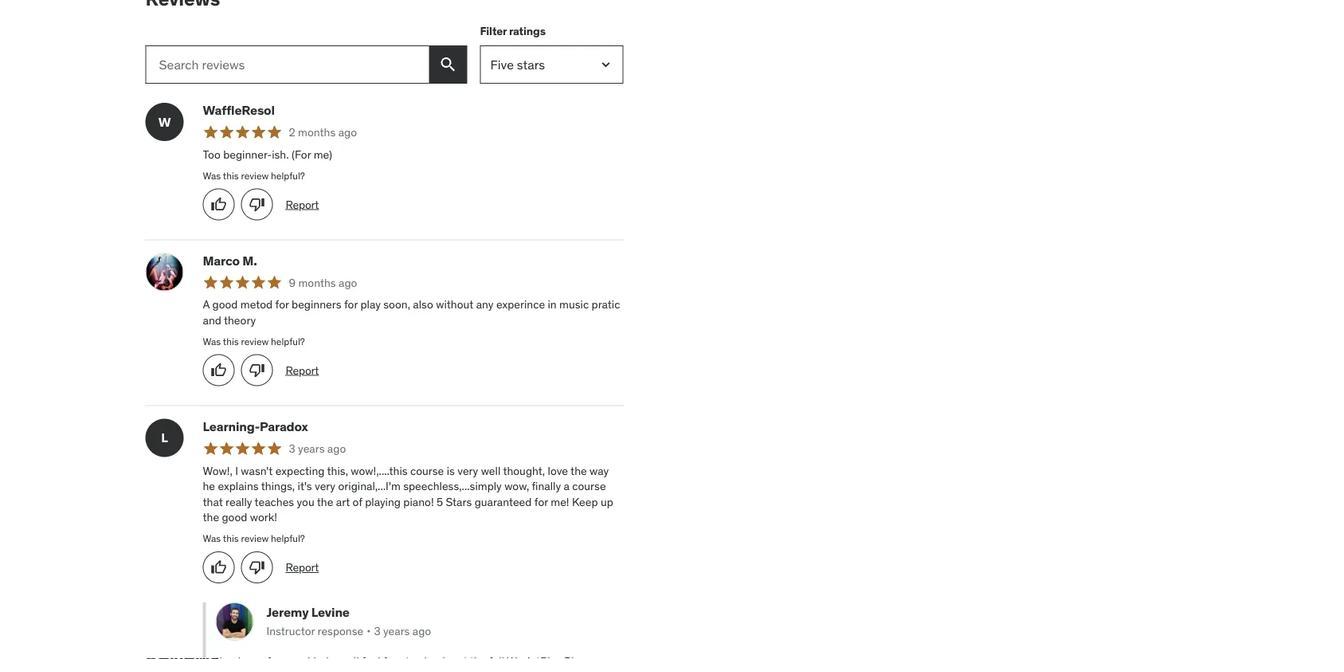 Task type: describe. For each thing, give the bounding box(es) containing it.
m.
[[242, 252, 257, 269]]

wow!,
[[203, 463, 233, 478]]

experince
[[496, 297, 545, 312]]

filter ratings
[[480, 24, 546, 38]]

this,
[[327, 463, 348, 478]]

0 horizontal spatial the
[[203, 510, 219, 525]]

jeremy levine instructor response • 3 years ago
[[267, 604, 431, 638]]

mark as unhelpful image
[[249, 362, 265, 378]]

9 months ago
[[289, 275, 357, 290]]

w
[[158, 113, 171, 130]]

teaches
[[255, 495, 294, 509]]

report for m.
[[286, 363, 319, 377]]

review for m.
[[241, 335, 269, 347]]

3 years ago
[[289, 441, 346, 456]]

0 vertical spatial 3
[[289, 441, 295, 456]]

submit search image
[[439, 55, 458, 74]]

music
[[560, 297, 589, 312]]

ago for marco m.
[[339, 275, 357, 290]]

was this review helpful? for paradox
[[203, 532, 305, 545]]

without
[[436, 297, 474, 312]]

mark as unhelpful image for learning-paradox
[[249, 560, 265, 575]]

things,
[[261, 479, 295, 493]]

months for marco m.
[[298, 275, 336, 290]]

piano!
[[404, 495, 434, 509]]

mark as unhelpful image for waffleresol
[[249, 196, 265, 212]]

also
[[413, 297, 433, 312]]

expecting
[[276, 463, 325, 478]]

1 report from the top
[[286, 197, 319, 211]]

1 horizontal spatial for
[[344, 297, 358, 312]]

good inside wow!, i wasn't expecting this, wow!,....this course is very well thought,  love the way he explains things, it's very original,...i'm speechless,...simply wow, finally a course that really teaches you the art of playing piano! 5 stars guaranteed for me! keep up the good work!
[[222, 510, 247, 525]]

Search reviews text field
[[145, 45, 429, 84]]

well
[[481, 463, 501, 478]]

thought,
[[503, 463, 545, 478]]

instructor
[[267, 624, 315, 638]]

guaranteed
[[475, 495, 532, 509]]

1 was this review helpful? from the top
[[203, 169, 305, 182]]

too beginner-ish. (for me)
[[203, 147, 332, 162]]

me)
[[314, 147, 332, 162]]

that
[[203, 495, 223, 509]]

for inside wow!, i wasn't expecting this, wow!,....this course is very well thought,  love the way he explains things, it's very original,...i'm speechless,...simply wow, finally a course that really teaches you the art of playing piano! 5 stars guaranteed for me! keep up the good work!
[[535, 495, 548, 509]]

theory
[[224, 313, 256, 327]]

jeremy
[[267, 604, 309, 620]]

a
[[564, 479, 570, 493]]

1 vertical spatial the
[[317, 495, 333, 509]]

ago for learning-paradox
[[327, 441, 346, 456]]

pratic
[[592, 297, 620, 312]]

way
[[590, 463, 609, 478]]

1 report button from the top
[[286, 197, 319, 212]]

a
[[203, 297, 210, 312]]

0 horizontal spatial years
[[298, 441, 325, 456]]

9
[[289, 275, 296, 290]]

explains
[[218, 479, 259, 493]]

waffleresol
[[203, 102, 275, 118]]

2 months ago
[[289, 125, 357, 139]]

report button for m.
[[286, 363, 319, 378]]

years inside jeremy levine instructor response • 3 years ago
[[383, 624, 410, 638]]

1 was from the top
[[203, 169, 221, 182]]

3 inside jeremy levine instructor response • 3 years ago
[[374, 624, 381, 638]]

me!
[[551, 495, 569, 509]]

levine
[[311, 604, 350, 620]]

art
[[336, 495, 350, 509]]

months for waffleresol
[[298, 125, 336, 139]]

play
[[361, 297, 381, 312]]

playing
[[365, 495, 401, 509]]

ago inside jeremy levine instructor response • 3 years ago
[[413, 624, 431, 638]]

beginner-
[[223, 147, 272, 162]]



Task type: vqa. For each thing, say whether or not it's contained in the screenshot.
review
yes



Task type: locate. For each thing, give the bounding box(es) containing it.
review for paradox
[[241, 532, 269, 545]]

and
[[203, 313, 221, 327]]

2 months from the top
[[298, 275, 336, 290]]

a good metod for beginners for play soon, also without any experince in music pratic and theory
[[203, 297, 620, 327]]

helpful? for paradox
[[271, 532, 305, 545]]

marco
[[203, 252, 240, 269]]

2 vertical spatial was this review helpful?
[[203, 532, 305, 545]]

1 this from the top
[[223, 169, 239, 182]]

1 vertical spatial good
[[222, 510, 247, 525]]

ago for waffleresol
[[338, 125, 357, 139]]

helpful? down work!
[[271, 532, 305, 545]]

was this review helpful?
[[203, 169, 305, 182], [203, 335, 305, 347], [203, 532, 305, 545]]

good
[[212, 297, 238, 312], [222, 510, 247, 525]]

mark as helpful image down too
[[211, 196, 227, 212]]

2 review from the top
[[241, 335, 269, 347]]

the left way
[[571, 463, 587, 478]]

3 down paradox
[[289, 441, 295, 456]]

really
[[226, 495, 252, 509]]

learning-paradox
[[203, 418, 308, 435]]

months up me)
[[298, 125, 336, 139]]

1 vertical spatial report
[[286, 363, 319, 377]]

report right mark as unhelpful icon
[[286, 363, 319, 377]]

1 mark as helpful image from the top
[[211, 196, 227, 212]]

for down 9
[[275, 297, 289, 312]]

1 vertical spatial months
[[298, 275, 336, 290]]

good right the a
[[212, 297, 238, 312]]

1 horizontal spatial course
[[572, 479, 606, 493]]

review down beginner-
[[241, 169, 269, 182]]

0 vertical spatial mark as unhelpful image
[[249, 196, 265, 212]]

0 vertical spatial was this review helpful?
[[203, 169, 305, 182]]

ago up this, at left bottom
[[327, 441, 346, 456]]

was
[[203, 169, 221, 182], [203, 335, 221, 347], [203, 532, 221, 545]]

this down really on the left bottom of the page
[[223, 532, 239, 545]]

1 mark as unhelpful image from the top
[[249, 196, 265, 212]]

1 review from the top
[[241, 169, 269, 182]]

0 vertical spatial very
[[458, 463, 478, 478]]

it's
[[298, 479, 312, 493]]

marco m.
[[203, 252, 257, 269]]

he
[[203, 479, 215, 493]]

2 was this review helpful? from the top
[[203, 335, 305, 347]]

1 vertical spatial report button
[[286, 363, 319, 378]]

2 vertical spatial mark as helpful image
[[211, 560, 227, 575]]

was this review helpful? for m.
[[203, 335, 305, 347]]

0 vertical spatial review
[[241, 169, 269, 182]]

original,...i'm
[[338, 479, 401, 493]]

up
[[601, 495, 613, 509]]

1 horizontal spatial years
[[383, 624, 410, 638]]

very down this, at left bottom
[[315, 479, 336, 493]]

1 vertical spatial years
[[383, 624, 410, 638]]

good down really on the left bottom of the page
[[222, 510, 247, 525]]

report button up the jeremy
[[286, 560, 319, 575]]

wow,
[[505, 479, 529, 493]]

this
[[223, 169, 239, 182], [223, 335, 239, 347], [223, 532, 239, 545]]

3
[[289, 441, 295, 456], [374, 624, 381, 638]]

3 helpful? from the top
[[271, 532, 305, 545]]

2 vertical spatial report button
[[286, 560, 319, 575]]

i
[[235, 463, 238, 478]]

for left play
[[344, 297, 358, 312]]

1 vertical spatial was this review helpful?
[[203, 335, 305, 347]]

3 review from the top
[[241, 532, 269, 545]]

2 vertical spatial the
[[203, 510, 219, 525]]

mark as unhelpful image down work!
[[249, 560, 265, 575]]

ago up beginners
[[339, 275, 357, 290]]

3 this from the top
[[223, 532, 239, 545]]

for down finally
[[535, 495, 548, 509]]

mark as helpful image down 'that'
[[211, 560, 227, 575]]

mark as unhelpful image down beginner-
[[249, 196, 265, 212]]

0 horizontal spatial for
[[275, 297, 289, 312]]

report button
[[286, 197, 319, 212], [286, 363, 319, 378], [286, 560, 319, 575]]

was for marco
[[203, 335, 221, 347]]

3 report from the top
[[286, 560, 319, 574]]

response
[[318, 624, 364, 638]]

was down too
[[203, 169, 221, 182]]

1 helpful? from the top
[[271, 169, 305, 182]]

keep
[[572, 495, 598, 509]]

1 vertical spatial this
[[223, 335, 239, 347]]

very
[[458, 463, 478, 478], [315, 479, 336, 493]]

for
[[275, 297, 289, 312], [344, 297, 358, 312], [535, 495, 548, 509]]

course
[[410, 463, 444, 478], [572, 479, 606, 493]]

3 was this review helpful? from the top
[[203, 532, 305, 545]]

2 this from the top
[[223, 335, 239, 347]]

of
[[353, 495, 362, 509]]

review down theory
[[241, 335, 269, 347]]

1 vertical spatial review
[[241, 335, 269, 347]]

1 vertical spatial mark as unhelpful image
[[249, 560, 265, 575]]

stars
[[446, 495, 472, 509]]

was down and
[[203, 335, 221, 347]]

helpful? down ish.
[[271, 169, 305, 182]]

report up the jeremy
[[286, 560, 319, 574]]

wow!, i wasn't expecting this, wow!,....this course is very well thought,  love the way he explains things, it's very original,...i'm speechless,...simply wow, finally a course that really teaches you the art of playing piano! 5 stars guaranteed for me! keep up the good work!
[[203, 463, 613, 525]]

months
[[298, 125, 336, 139], [298, 275, 336, 290]]

0 horizontal spatial very
[[315, 479, 336, 493]]

was for learning-
[[203, 532, 221, 545]]

years right •
[[383, 624, 410, 638]]

helpful? down beginners
[[271, 335, 305, 347]]

years
[[298, 441, 325, 456], [383, 624, 410, 638]]

soon,
[[384, 297, 410, 312]]

finally
[[532, 479, 561, 493]]

2 mark as unhelpful image from the top
[[249, 560, 265, 575]]

0 horizontal spatial course
[[410, 463, 444, 478]]

good inside a good metod for beginners for play soon, also without any experince in music pratic and theory
[[212, 297, 238, 312]]

1 months from the top
[[298, 125, 336, 139]]

0 vertical spatial good
[[212, 297, 238, 312]]

3 report button from the top
[[286, 560, 319, 575]]

1 vertical spatial mark as helpful image
[[211, 362, 227, 378]]

0 vertical spatial months
[[298, 125, 336, 139]]

years up expecting
[[298, 441, 325, 456]]

wasn't
[[241, 463, 273, 478]]

ago right •
[[413, 624, 431, 638]]

0 vertical spatial this
[[223, 169, 239, 182]]

helpful? for m.
[[271, 335, 305, 347]]

0 vertical spatial report button
[[286, 197, 319, 212]]

2
[[289, 125, 295, 139]]

l
[[161, 430, 168, 446]]

mark as helpful image
[[211, 196, 227, 212], [211, 362, 227, 378], [211, 560, 227, 575]]

metod
[[241, 297, 273, 312]]

is
[[447, 463, 455, 478]]

2 vertical spatial helpful?
[[271, 532, 305, 545]]

ago
[[338, 125, 357, 139], [339, 275, 357, 290], [327, 441, 346, 456], [413, 624, 431, 638]]

report button for paradox
[[286, 560, 319, 575]]

report down (for on the left of the page
[[286, 197, 319, 211]]

the down 'that'
[[203, 510, 219, 525]]

course left is
[[410, 463, 444, 478]]

1 vertical spatial 3
[[374, 624, 381, 638]]

very right is
[[458, 463, 478, 478]]

mark as helpful image left mark as unhelpful icon
[[211, 362, 227, 378]]

2 report button from the top
[[286, 363, 319, 378]]

2 horizontal spatial for
[[535, 495, 548, 509]]

mark as helpful image for marco
[[211, 362, 227, 378]]

5
[[437, 495, 443, 509]]

review down work!
[[241, 532, 269, 545]]

speechless,...simply
[[403, 479, 502, 493]]

0 vertical spatial mark as helpful image
[[211, 196, 227, 212]]

1 vertical spatial course
[[572, 479, 606, 493]]

report
[[286, 197, 319, 211], [286, 363, 319, 377], [286, 560, 319, 574]]

was this review helpful? down beginner-
[[203, 169, 305, 182]]

learning-
[[203, 418, 260, 435]]

course up keep
[[572, 479, 606, 493]]

3 was from the top
[[203, 532, 221, 545]]

1 horizontal spatial very
[[458, 463, 478, 478]]

2 mark as helpful image from the top
[[211, 362, 227, 378]]

1 horizontal spatial 3
[[374, 624, 381, 638]]

work!
[[250, 510, 277, 525]]

filter
[[480, 24, 507, 38]]

beginners
[[292, 297, 342, 312]]

0 horizontal spatial 3
[[289, 441, 295, 456]]

mark as unhelpful image
[[249, 196, 265, 212], [249, 560, 265, 575]]

1 horizontal spatial the
[[317, 495, 333, 509]]

(for
[[292, 147, 311, 162]]

this down theory
[[223, 335, 239, 347]]

ratings
[[509, 24, 546, 38]]

wow!,....this
[[351, 463, 408, 478]]

was this review helpful? down work!
[[203, 532, 305, 545]]

report for paradox
[[286, 560, 319, 574]]

report button right mark as unhelpful icon
[[286, 363, 319, 378]]

2 vertical spatial review
[[241, 532, 269, 545]]

•
[[367, 624, 371, 638]]

3 mark as helpful image from the top
[[211, 560, 227, 575]]

this for marco
[[223, 335, 239, 347]]

this for learning-
[[223, 532, 239, 545]]

2 report from the top
[[286, 363, 319, 377]]

ish.
[[272, 147, 289, 162]]

2 helpful? from the top
[[271, 335, 305, 347]]

0 vertical spatial helpful?
[[271, 169, 305, 182]]

3 right •
[[374, 624, 381, 638]]

was down 'that'
[[203, 532, 221, 545]]

any
[[476, 297, 494, 312]]

the
[[571, 463, 587, 478], [317, 495, 333, 509], [203, 510, 219, 525]]

ago right 2
[[338, 125, 357, 139]]

1 vertical spatial very
[[315, 479, 336, 493]]

2 vertical spatial this
[[223, 532, 239, 545]]

report button down (for on the left of the page
[[286, 197, 319, 212]]

you
[[297, 495, 315, 509]]

review
[[241, 169, 269, 182], [241, 335, 269, 347], [241, 532, 269, 545]]

2 vertical spatial report
[[286, 560, 319, 574]]

paradox
[[260, 418, 308, 435]]

the left art
[[317, 495, 333, 509]]

months up beginners
[[298, 275, 336, 290]]

0 vertical spatial course
[[410, 463, 444, 478]]

in
[[548, 297, 557, 312]]

0 vertical spatial the
[[571, 463, 587, 478]]

1 vertical spatial was
[[203, 335, 221, 347]]

0 vertical spatial years
[[298, 441, 325, 456]]

too
[[203, 147, 221, 162]]

was this review helpful? down theory
[[203, 335, 305, 347]]

helpful?
[[271, 169, 305, 182], [271, 335, 305, 347], [271, 532, 305, 545]]

2 vertical spatial was
[[203, 532, 221, 545]]

2 was from the top
[[203, 335, 221, 347]]

mark as helpful image for learning-
[[211, 560, 227, 575]]

this down beginner-
[[223, 169, 239, 182]]

love
[[548, 463, 568, 478]]

0 vertical spatial was
[[203, 169, 221, 182]]

1 vertical spatial helpful?
[[271, 335, 305, 347]]

0 vertical spatial report
[[286, 197, 319, 211]]

2 horizontal spatial the
[[571, 463, 587, 478]]



